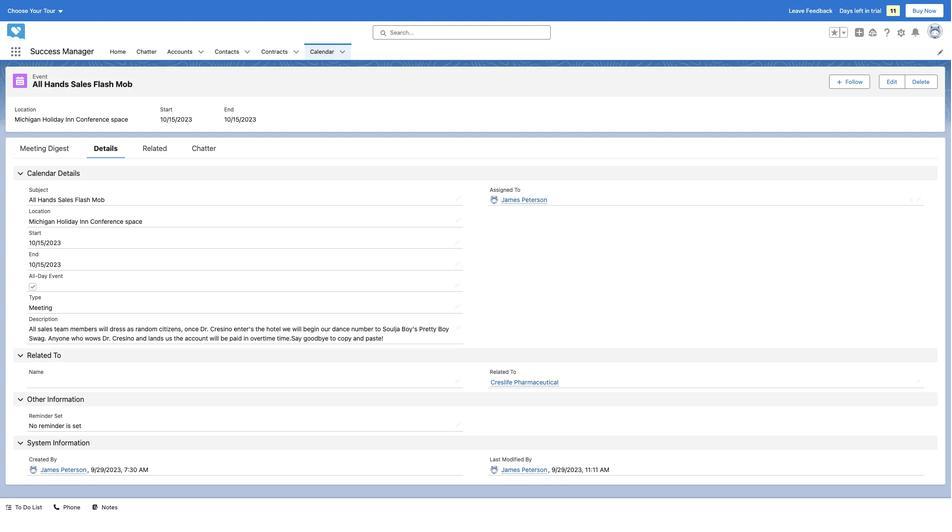Task type: describe. For each thing, give the bounding box(es) containing it.
1 vertical spatial space
[[125, 218, 142, 225]]

type
[[29, 294, 41, 301]]

set
[[72, 423, 81, 430]]

group containing follow
[[829, 74, 938, 90]]

begin
[[303, 326, 319, 333]]

information for system information
[[53, 440, 90, 448]]

sales
[[38, 326, 53, 333]]

list for home link
[[6, 97, 945, 132]]

james down assigned to
[[501, 196, 520, 204]]

set
[[54, 413, 63, 420]]

sales inside "event all hands sales flash mob"
[[71, 80, 92, 89]]

to inside button
[[15, 504, 22, 512]]

choose your tour
[[8, 7, 55, 14]]

1 vertical spatial conference
[[90, 218, 123, 225]]

true image
[[29, 283, 36, 291]]

list
[[32, 504, 42, 512]]

reminder
[[29, 413, 53, 420]]

related inside 'dropdown button'
[[27, 352, 51, 360]]

creslife pharmaceutical link
[[491, 379, 559, 387]]

home
[[110, 48, 126, 55]]

1 vertical spatial sales
[[58, 196, 73, 204]]

boy
[[438, 326, 449, 333]]

swag.
[[29, 335, 46, 343]]

0 vertical spatial group
[[829, 27, 848, 38]]

james peterson link for , 9/29/2023, 11:11 am
[[501, 466, 547, 474]]

success
[[30, 47, 60, 56]]

buy now button
[[905, 4, 944, 18]]

0 horizontal spatial mob
[[92, 196, 105, 204]]

11
[[890, 7, 896, 14]]

notes
[[102, 504, 118, 512]]

0 vertical spatial related
[[143, 144, 167, 152]]

2 by from the left
[[525, 457, 532, 464]]

choose your tour button
[[7, 4, 64, 18]]

end 10/15/2023
[[224, 106, 256, 123]]

inn inside location michigan holiday inn conference space
[[66, 115, 74, 123]]

random
[[135, 326, 157, 333]]

modified
[[502, 457, 524, 464]]

last modified by
[[490, 457, 532, 464]]

to right assigned
[[514, 187, 520, 193]]

anyone
[[48, 335, 69, 343]]

location for location
[[29, 208, 50, 215]]

text default image inside 'phone' button
[[54, 505, 60, 511]]

now
[[924, 7, 936, 14]]

1 horizontal spatial cresino
[[210, 326, 232, 333]]

calendar list item
[[305, 44, 351, 60]]

0 vertical spatial the
[[255, 326, 265, 333]]

home link
[[105, 44, 131, 60]]

0 horizontal spatial will
[[99, 326, 108, 333]]

citizens,
[[159, 326, 183, 333]]

2 and from the left
[[353, 335, 364, 343]]

wows
[[85, 335, 101, 343]]

phone
[[63, 504, 80, 512]]

leave feedback
[[789, 7, 832, 14]]

other information button
[[13, 393, 938, 407]]

james for , 9/29/2023, 7:30 am
[[40, 466, 59, 474]]

who
[[71, 335, 83, 343]]

follow button
[[829, 75, 870, 89]]

related to inside 'dropdown button'
[[27, 352, 61, 360]]

day
[[38, 273, 47, 280]]

1 horizontal spatial related to
[[490, 369, 516, 376]]

trial
[[871, 7, 881, 14]]

0 horizontal spatial cresino
[[112, 335, 134, 343]]

leave feedback link
[[789, 7, 832, 14]]

calendar for calendar
[[310, 48, 334, 55]]

no
[[29, 423, 37, 430]]

delete button
[[905, 75, 937, 88]]

james for , 9/29/2023, 11:11 am
[[501, 466, 520, 474]]

all-
[[29, 273, 38, 280]]

is
[[66, 423, 71, 430]]

we
[[282, 326, 291, 333]]

success manager
[[30, 47, 94, 56]]

text default image for contacts
[[244, 49, 251, 55]]

your
[[30, 7, 42, 14]]

name
[[29, 369, 44, 376]]

hands inside "event all hands sales flash mob"
[[44, 80, 69, 89]]

start 10/15/2023
[[160, 106, 192, 123]]

left
[[854, 7, 863, 14]]

location for location michigan holiday inn conference space
[[15, 106, 36, 113]]

dance
[[332, 326, 350, 333]]

choose
[[8, 7, 28, 14]]

mob inside "event all hands sales flash mob"
[[116, 80, 132, 89]]

1 horizontal spatial dr.
[[200, 326, 208, 333]]

soulja
[[383, 326, 400, 333]]

no reminder is set
[[29, 423, 81, 430]]

location michigan holiday inn conference space
[[15, 106, 128, 123]]

space inside location michigan holiday inn conference space
[[111, 115, 128, 123]]

leave
[[789, 7, 805, 14]]

system information
[[27, 440, 90, 448]]

feedback
[[806, 7, 832, 14]]

meeting digest
[[20, 144, 69, 152]]

number
[[351, 326, 373, 333]]

michigan inside location michigan holiday inn conference space
[[15, 115, 41, 123]]

delete
[[912, 78, 930, 85]]

event inside "event all hands sales flash mob"
[[32, 73, 48, 80]]

9/29/2023, for 9/29/2023, 7:30 am
[[91, 466, 123, 474]]

related link
[[136, 143, 174, 158]]

calendar details button
[[13, 166, 938, 180]]

system information button
[[13, 436, 938, 451]]

all-day event
[[29, 273, 63, 280]]

subject
[[29, 187, 48, 193]]

all for sales
[[29, 326, 36, 333]]

text default image inside 'contracts' list item
[[293, 49, 299, 55]]

1 vertical spatial michigan
[[29, 218, 55, 225]]

james peterson down assigned to
[[501, 196, 547, 204]]

once
[[185, 326, 199, 333]]

information for other information
[[47, 396, 84, 404]]

1 horizontal spatial inn
[[80, 218, 88, 225]]

do
[[23, 504, 31, 512]]

event all hands sales flash mob
[[32, 73, 132, 89]]

calendar for calendar details
[[27, 169, 56, 177]]

our
[[321, 326, 330, 333]]

paste!
[[366, 335, 383, 343]]

buy now
[[913, 7, 936, 14]]

1 and from the left
[[136, 335, 147, 343]]

enter's
[[234, 326, 254, 333]]

contracts list item
[[256, 44, 305, 60]]

to do list button
[[0, 499, 47, 517]]

calendar details
[[27, 169, 80, 177]]

michigan holiday inn conference space
[[29, 218, 142, 225]]



Task type: vqa. For each thing, say whether or not it's contained in the screenshot.
1,200
no



Task type: locate. For each thing, give the bounding box(es) containing it.
event down success
[[32, 73, 48, 80]]

0 vertical spatial start
[[160, 106, 172, 113]]

0 horizontal spatial start
[[29, 230, 41, 236]]

1 horizontal spatial calendar
[[310, 48, 334, 55]]

1 vertical spatial information
[[53, 440, 90, 448]]

pharmaceutical
[[514, 379, 559, 386]]

james peterson
[[501, 196, 547, 204], [40, 466, 86, 474], [501, 466, 547, 474]]

list containing michigan holiday inn conference space
[[6, 97, 945, 132]]

information
[[47, 396, 84, 404], [53, 440, 90, 448]]

mob down home link
[[116, 80, 132, 89]]

location inside location michigan holiday inn conference space
[[15, 106, 36, 113]]

days left in trial
[[840, 7, 881, 14]]

2 , from the left
[[548, 466, 550, 474]]

michigan
[[15, 115, 41, 123], [29, 218, 55, 225]]

james peterson link down the 'created by'
[[40, 466, 86, 474]]

related to up creslife
[[490, 369, 516, 376]]

meeting for meeting
[[29, 304, 52, 312]]

holiday down all hands sales flash mob
[[57, 218, 78, 225]]

1 horizontal spatial 9/29/2023,
[[552, 466, 583, 474]]

0 horizontal spatial the
[[174, 335, 183, 343]]

calendar inside dropdown button
[[27, 169, 56, 177]]

tour
[[43, 7, 55, 14]]

text default image inside to do list button
[[5, 505, 12, 511]]

list containing home
[[105, 44, 951, 60]]

1 vertical spatial flash
[[75, 196, 90, 204]]

, for , 9/29/2023, 11:11 am
[[548, 466, 550, 474]]

1 vertical spatial all
[[29, 196, 36, 204]]

dr. right wows
[[102, 335, 111, 343]]

list for the leave feedback link
[[105, 44, 951, 60]]

contracts
[[261, 48, 288, 55]]

mob up "michigan holiday inn conference space"
[[92, 196, 105, 204]]

search... button
[[373, 25, 551, 40]]

1 horizontal spatial event
[[49, 273, 63, 280]]

cresino down dress
[[112, 335, 134, 343]]

1 vertical spatial in
[[244, 335, 249, 343]]

meeting left the digest
[[20, 144, 46, 152]]

1 horizontal spatial ,
[[548, 466, 550, 474]]

7:30
[[124, 466, 137, 474]]

related up name
[[27, 352, 51, 360]]

1 , from the left
[[87, 466, 89, 474]]

days
[[840, 7, 853, 14]]

0 vertical spatial inn
[[66, 115, 74, 123]]

end for end 10/15/2023
[[224, 106, 234, 113]]

time.say
[[277, 335, 302, 343]]

start for start
[[29, 230, 41, 236]]

contracts link
[[256, 44, 293, 60]]

, 9/29/2023, 7:30 am
[[87, 466, 148, 474]]

flash up "michigan holiday inn conference space"
[[75, 196, 90, 204]]

0 horizontal spatial calendar
[[27, 169, 56, 177]]

james peterson for , 9/29/2023, 7:30 am
[[40, 466, 86, 474]]

hotel
[[266, 326, 281, 333]]

end inside end 10/15/2023
[[224, 106, 234, 113]]

1 horizontal spatial by
[[525, 457, 532, 464]]

start inside start 10/15/2023
[[160, 106, 172, 113]]

hands
[[44, 80, 69, 89], [38, 196, 56, 204]]

assigned to
[[490, 187, 520, 193]]

1 horizontal spatial chatter
[[192, 144, 216, 152]]

goodbye
[[303, 335, 328, 343]]

list
[[105, 44, 951, 60], [6, 97, 945, 132]]

holiday up the digest
[[42, 115, 64, 123]]

dr. up account
[[200, 326, 208, 333]]

location down subject
[[29, 208, 50, 215]]

to up creslife pharmaceutical
[[510, 369, 516, 376]]

0 horizontal spatial to
[[330, 335, 336, 343]]

to left do
[[15, 504, 22, 512]]

james peterson link down assigned to
[[501, 196, 547, 204]]

and down random
[[136, 335, 147, 343]]

lands
[[148, 335, 164, 343]]

0 horizontal spatial chatter link
[[131, 44, 162, 60]]

am for , 9/29/2023, 7:30 am
[[139, 466, 148, 474]]

event right day
[[49, 273, 63, 280]]

calendar link
[[305, 44, 340, 60]]

2 vertical spatial related
[[490, 369, 509, 376]]

0 vertical spatial to
[[375, 326, 381, 333]]

1 vertical spatial chatter link
[[185, 143, 223, 158]]

1 horizontal spatial end
[[224, 106, 234, 113]]

1 by from the left
[[50, 457, 57, 464]]

team
[[54, 326, 69, 333]]

dress
[[110, 326, 126, 333]]

1 vertical spatial hands
[[38, 196, 56, 204]]

text default image inside contacts list item
[[244, 49, 251, 55]]

1 vertical spatial related
[[27, 352, 51, 360]]

0 horizontal spatial dr.
[[102, 335, 111, 343]]

dr.
[[200, 326, 208, 333], [102, 335, 111, 343]]

0 vertical spatial details
[[94, 144, 118, 152]]

1 vertical spatial list
[[6, 97, 945, 132]]

chatter
[[136, 48, 157, 55], [192, 144, 216, 152]]

0 vertical spatial chatter
[[136, 48, 157, 55]]

group
[[829, 27, 848, 38], [829, 74, 938, 90]]

inn
[[66, 115, 74, 123], [80, 218, 88, 225]]

peterson for , 9/29/2023, 11:11 am
[[522, 466, 547, 474]]

buy
[[913, 7, 923, 14]]

1 vertical spatial end
[[29, 251, 38, 258]]

in
[[865, 7, 870, 14], [244, 335, 249, 343]]

0 vertical spatial dr.
[[200, 326, 208, 333]]

1 horizontal spatial start
[[160, 106, 172, 113]]

2 horizontal spatial text default image
[[293, 49, 299, 55]]

2 horizontal spatial will
[[292, 326, 302, 333]]

chatter inside list
[[136, 48, 157, 55]]

1 vertical spatial mob
[[92, 196, 105, 204]]

chatter down start 10/15/2023
[[192, 144, 216, 152]]

inn up the digest
[[66, 115, 74, 123]]

11:11
[[585, 466, 598, 474]]

peterson for , 9/29/2023, 7:30 am
[[61, 466, 86, 474]]

flash inside "event all hands sales flash mob"
[[93, 80, 114, 89]]

hands down subject
[[38, 196, 56, 204]]

accounts link
[[162, 44, 198, 60]]

1 horizontal spatial flash
[[93, 80, 114, 89]]

all down subject
[[29, 196, 36, 204]]

james peterson down the 'created by'
[[40, 466, 86, 474]]

account
[[185, 335, 208, 343]]

copy
[[338, 335, 352, 343]]

1 vertical spatial meeting
[[29, 304, 52, 312]]

0 horizontal spatial chatter
[[136, 48, 157, 55]]

in down enter's on the left bottom
[[244, 335, 249, 343]]

text default image left notes
[[92, 505, 98, 511]]

edit button
[[880, 75, 904, 88]]

0 horizontal spatial 9/29/2023,
[[91, 466, 123, 474]]

1 vertical spatial cresino
[[112, 335, 134, 343]]

0 vertical spatial michigan
[[15, 115, 41, 123]]

james peterson link down modified
[[501, 466, 547, 474]]

2 horizontal spatial related
[[490, 369, 509, 376]]

text default image for to do list
[[5, 505, 12, 511]]

0 horizontal spatial ,
[[87, 466, 89, 474]]

am right 11:11
[[600, 466, 609, 474]]

michigan down subject
[[29, 218, 55, 225]]

holiday inside location michigan holiday inn conference space
[[42, 115, 64, 123]]

sales up location michigan holiday inn conference space
[[71, 80, 92, 89]]

location up meeting digest
[[15, 106, 36, 113]]

0 horizontal spatial flash
[[75, 196, 90, 204]]

2 vertical spatial all
[[29, 326, 36, 333]]

2 9/29/2023, from the left
[[552, 466, 583, 474]]

all inside all sales team members will dress as random citizens, once dr. cresino enter's the hotel we will begin our dance number to soulja boy's pretty boy swag. anyone who wows dr. cresino and lands us the account will be paid in overtime time.say goodbye to copy and paste!
[[29, 326, 36, 333]]

creslife
[[491, 379, 512, 386]]

0 vertical spatial in
[[865, 7, 870, 14]]

michigan up meeting digest
[[15, 115, 41, 123]]

0 horizontal spatial end
[[29, 251, 38, 258]]

related up creslife
[[490, 369, 509, 376]]

all hands sales flash mob
[[29, 196, 105, 204]]

9/29/2023, left 11:11
[[552, 466, 583, 474]]

1 horizontal spatial details
[[94, 144, 118, 152]]

1 horizontal spatial chatter link
[[185, 143, 223, 158]]

text default image
[[293, 49, 299, 55], [5, 505, 12, 511], [92, 505, 98, 511]]

will up wows
[[99, 326, 108, 333]]

all for hands
[[29, 196, 36, 204]]

, down system information
[[87, 466, 89, 474]]

start up the related link
[[160, 106, 172, 113]]

accounts
[[167, 48, 192, 55]]

start for start 10/15/2023
[[160, 106, 172, 113]]

,
[[87, 466, 89, 474], [548, 466, 550, 474]]

james peterson link
[[501, 196, 547, 204], [40, 466, 86, 474], [501, 466, 547, 474]]

edit
[[887, 78, 897, 85]]

1 horizontal spatial mob
[[116, 80, 132, 89]]

conference inside location michigan holiday inn conference space
[[76, 115, 109, 123]]

text default image for notes
[[92, 505, 98, 511]]

text default image for calendar
[[340, 49, 346, 55]]

assigned
[[490, 187, 513, 193]]

system
[[27, 440, 51, 448]]

will
[[99, 326, 108, 333], [292, 326, 302, 333], [210, 335, 219, 343]]

related down start 10/15/2023
[[143, 144, 167, 152]]

all down success
[[32, 80, 42, 89]]

to down the "anyone"
[[53, 352, 61, 360]]

contacts link
[[209, 44, 244, 60]]

0 vertical spatial flash
[[93, 80, 114, 89]]

0 vertical spatial end
[[224, 106, 234, 113]]

james down last modified by at right
[[501, 466, 520, 474]]

0 vertical spatial mob
[[116, 80, 132, 89]]

paid
[[230, 335, 242, 343]]

inn down all hands sales flash mob
[[80, 218, 88, 225]]

1 vertical spatial event
[[49, 273, 63, 280]]

manager
[[62, 47, 94, 56]]

calendar inside list item
[[310, 48, 334, 55]]

text default image inside calendar list item
[[340, 49, 346, 55]]

0 horizontal spatial am
[[139, 466, 148, 474]]

1 horizontal spatial to
[[375, 326, 381, 333]]

overtime
[[250, 335, 275, 343]]

in inside all sales team members will dress as random citizens, once dr. cresino enter's the hotel we will begin our dance number to soulja boy's pretty boy swag. anyone who wows dr. cresino and lands us the account will be paid in overtime time.say goodbye to copy and paste!
[[244, 335, 249, 343]]

hands down the 'success manager'
[[44, 80, 69, 89]]

reminder set
[[29, 413, 63, 420]]

1 am from the left
[[139, 466, 148, 474]]

peterson
[[522, 196, 547, 204], [61, 466, 86, 474], [522, 466, 547, 474]]

will right we
[[292, 326, 302, 333]]

text default image for accounts
[[198, 49, 204, 55]]

0 vertical spatial all
[[32, 80, 42, 89]]

related to button
[[13, 349, 938, 363]]

follow
[[846, 78, 863, 85]]

in right left
[[865, 7, 870, 14]]

1 vertical spatial start
[[29, 230, 41, 236]]

the right 'us'
[[174, 335, 183, 343]]

1 vertical spatial holiday
[[57, 218, 78, 225]]

1 horizontal spatial am
[[600, 466, 609, 474]]

0 vertical spatial hands
[[44, 80, 69, 89]]

information up set
[[47, 396, 84, 404]]

1 horizontal spatial will
[[210, 335, 219, 343]]

1 vertical spatial to
[[330, 335, 336, 343]]

details
[[94, 144, 118, 152], [58, 169, 80, 177]]

0 horizontal spatial details
[[58, 169, 80, 177]]

0 vertical spatial sales
[[71, 80, 92, 89]]

0 vertical spatial meeting
[[20, 144, 46, 152]]

meeting for meeting digest
[[20, 144, 46, 152]]

phone button
[[48, 499, 86, 517]]

, for , 9/29/2023, 7:30 am
[[87, 466, 89, 474]]

2 am from the left
[[600, 466, 609, 474]]

1 vertical spatial location
[[29, 208, 50, 215]]

0 horizontal spatial inn
[[66, 115, 74, 123]]

related to down swag. on the bottom left
[[27, 352, 61, 360]]

1 vertical spatial calendar
[[27, 169, 56, 177]]

details inside dropdown button
[[58, 169, 80, 177]]

will left be
[[210, 335, 219, 343]]

be
[[221, 335, 228, 343]]

meeting digest link
[[13, 143, 76, 158]]

0 horizontal spatial by
[[50, 457, 57, 464]]

0 horizontal spatial and
[[136, 335, 147, 343]]

other
[[27, 396, 45, 404]]

1 vertical spatial related to
[[490, 369, 516, 376]]

1 vertical spatial chatter
[[192, 144, 216, 152]]

notes button
[[87, 499, 123, 517]]

0 horizontal spatial related
[[27, 352, 51, 360]]

1 horizontal spatial and
[[353, 335, 364, 343]]

contacts
[[215, 48, 239, 55]]

by
[[50, 457, 57, 464], [525, 457, 532, 464]]

0 vertical spatial conference
[[76, 115, 109, 123]]

to up "paste!"
[[375, 326, 381, 333]]

text default image inside the accounts list item
[[198, 49, 204, 55]]

to do list
[[15, 504, 42, 512]]

flash down home link
[[93, 80, 114, 89]]

0 horizontal spatial related to
[[27, 352, 61, 360]]

10/15/2023
[[160, 115, 192, 123], [224, 115, 256, 123], [29, 239, 61, 247], [29, 261, 61, 268]]

boy's
[[402, 326, 417, 333]]

text default image left do
[[5, 505, 12, 511]]

information down is
[[53, 440, 90, 448]]

chatter link
[[131, 44, 162, 60], [185, 143, 223, 158]]

1 horizontal spatial related
[[143, 144, 167, 152]]

calendar right 'contracts' list item
[[310, 48, 334, 55]]

0 vertical spatial information
[[47, 396, 84, 404]]

to left copy
[[330, 335, 336, 343]]

james peterson link for , 9/29/2023, 7:30 am
[[40, 466, 86, 474]]

0 vertical spatial space
[[111, 115, 128, 123]]

0 vertical spatial list
[[105, 44, 951, 60]]

text default image right contracts
[[293, 49, 299, 55]]

all inside "event all hands sales flash mob"
[[32, 80, 42, 89]]

last
[[490, 457, 500, 464]]

, 9/29/2023, 11:11 am
[[548, 466, 609, 474]]

meeting
[[20, 144, 46, 152], [29, 304, 52, 312]]

all sales team members will dress as random citizens, once dr. cresino enter's the hotel we will begin our dance number to soulja boy's pretty boy swag. anyone who wows dr. cresino and lands us the account will be paid in overtime time.say goodbye to copy and paste!
[[29, 326, 449, 343]]

0 vertical spatial event
[[32, 73, 48, 80]]

created by
[[29, 457, 57, 464]]

mob
[[116, 80, 132, 89], [92, 196, 105, 204]]

calendar up subject
[[27, 169, 56, 177]]

the up 'overtime'
[[255, 326, 265, 333]]

1 9/29/2023, from the left
[[91, 466, 123, 474]]

by right created
[[50, 457, 57, 464]]

holiday
[[42, 115, 64, 123], [57, 218, 78, 225]]

0 vertical spatial cresino
[[210, 326, 232, 333]]

and down number
[[353, 335, 364, 343]]

9/29/2023, left 7:30
[[91, 466, 123, 474]]

start up all-
[[29, 230, 41, 236]]

to inside 'dropdown button'
[[53, 352, 61, 360]]

conference
[[76, 115, 109, 123], [90, 218, 123, 225]]

am for , 9/29/2023, 11:11 am
[[600, 466, 609, 474]]

creslife pharmaceutical
[[491, 379, 559, 386]]

9/29/2023, for 9/29/2023, 11:11 am
[[552, 466, 583, 474]]

contacts list item
[[209, 44, 256, 60]]

chatter right home
[[136, 48, 157, 55]]

sales down calendar details
[[58, 196, 73, 204]]

end
[[224, 106, 234, 113], [29, 251, 38, 258]]

1 vertical spatial dr.
[[102, 335, 111, 343]]

all
[[32, 80, 42, 89], [29, 196, 36, 204], [29, 326, 36, 333]]

us
[[165, 335, 172, 343]]

am right 7:30
[[139, 466, 148, 474]]

by right modified
[[525, 457, 532, 464]]

description
[[29, 316, 58, 323]]

text default image
[[198, 49, 204, 55], [244, 49, 251, 55], [340, 49, 346, 55], [54, 505, 60, 511]]

meeting down type
[[29, 304, 52, 312]]

0 horizontal spatial event
[[32, 73, 48, 80]]

0 vertical spatial location
[[15, 106, 36, 113]]

james
[[501, 196, 520, 204], [40, 466, 59, 474], [501, 466, 520, 474]]

all up swag. on the bottom left
[[29, 326, 36, 333]]

end for end
[[29, 251, 38, 258]]

1 vertical spatial the
[[174, 335, 183, 343]]

, left 11:11
[[548, 466, 550, 474]]

event
[[32, 73, 48, 80], [49, 273, 63, 280]]

james peterson down modified
[[501, 466, 547, 474]]

text default image inside notes button
[[92, 505, 98, 511]]

created
[[29, 457, 49, 464]]

space
[[111, 115, 128, 123], [125, 218, 142, 225]]

details link
[[87, 143, 125, 158]]

1 horizontal spatial the
[[255, 326, 265, 333]]

0 horizontal spatial in
[[244, 335, 249, 343]]

cresino up be
[[210, 326, 232, 333]]

james down the 'created by'
[[40, 466, 59, 474]]

0 vertical spatial chatter link
[[131, 44, 162, 60]]

accounts list item
[[162, 44, 209, 60]]

1 horizontal spatial in
[[865, 7, 870, 14]]

james peterson for , 9/29/2023, 11:11 am
[[501, 466, 547, 474]]



